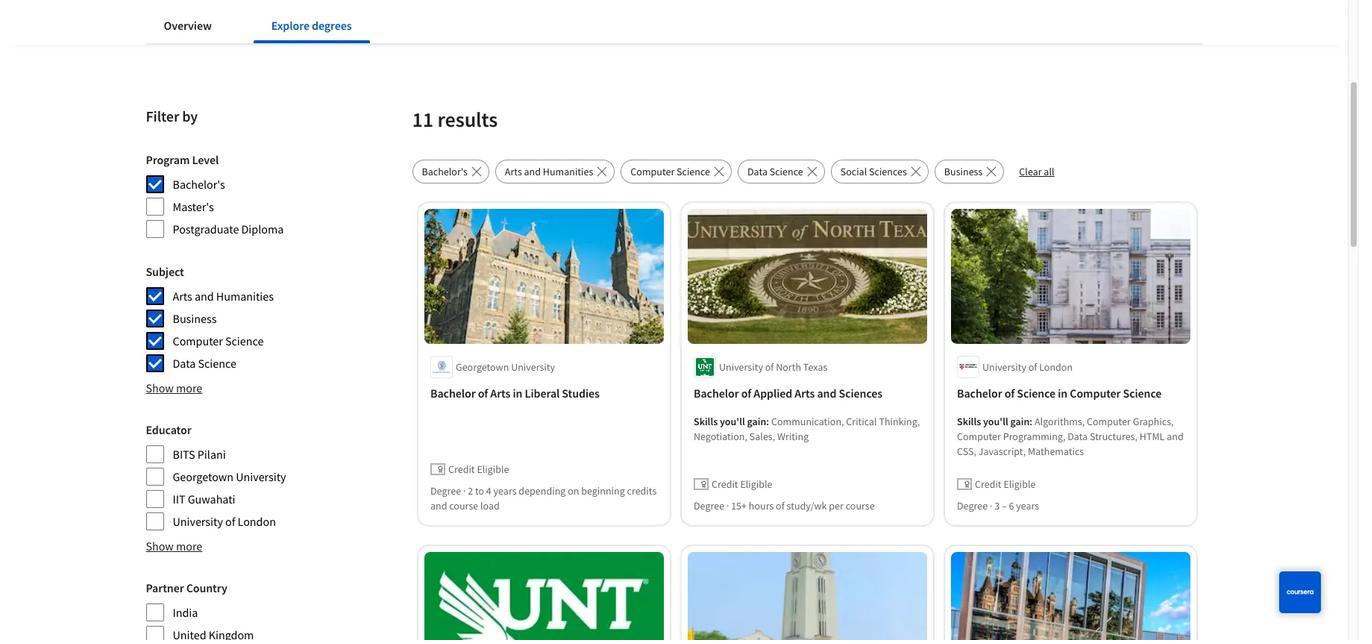 Task type: locate. For each thing, give the bounding box(es) containing it.
you'll
[[720, 415, 745, 428], [983, 415, 1009, 428]]

diploma
[[241, 222, 284, 237]]

skills up css,
[[957, 415, 981, 428]]

programming,
[[1003, 430, 1066, 443]]

0 horizontal spatial business
[[173, 311, 217, 326]]

0 horizontal spatial degree
[[430, 484, 461, 497]]

structures,
[[1090, 430, 1138, 443]]

eligible for bachelor of science in computer science
[[1004, 477, 1036, 491]]

all
[[1044, 165, 1055, 178]]

show more up educator
[[146, 381, 202, 396]]

1 vertical spatial years
[[1016, 499, 1039, 512]]

data science button
[[738, 160, 825, 184]]

course right the per
[[846, 499, 875, 512]]

1 horizontal spatial london
[[1039, 360, 1073, 374]]

0 horizontal spatial gain
[[747, 415, 766, 428]]

: up sales,
[[766, 415, 769, 428]]

data science
[[748, 165, 804, 178], [173, 356, 237, 371]]

· left 3
[[990, 499, 993, 512]]

bachelor for bachelor of applied arts and sciences
[[694, 386, 739, 400]]

georgetown up 'bachelor of arts in liberal studies'
[[456, 360, 509, 374]]

data inside button
[[748, 165, 768, 178]]

of up the bachelor of science in computer science
[[1029, 360, 1037, 374]]

of
[[765, 360, 774, 374], [1029, 360, 1037, 374], [478, 386, 488, 400], [741, 386, 751, 400], [1005, 386, 1015, 400], [776, 499, 785, 512], [225, 514, 235, 529]]

2 horizontal spatial credit eligible
[[975, 477, 1036, 491]]

2 vertical spatial data
[[1068, 430, 1088, 443]]

arts right the "bachelor's" button
[[505, 165, 522, 178]]

sciences up critical
[[839, 386, 883, 400]]

sciences right social
[[869, 165, 907, 178]]

gain up 'programming,'
[[1011, 415, 1030, 428]]

1 show more from the top
[[146, 381, 202, 396]]

show up educator
[[146, 381, 174, 396]]

1 horizontal spatial skills you'll gain :
[[957, 415, 1035, 428]]

1 horizontal spatial you'll
[[983, 415, 1009, 428]]

science inside data science button
[[770, 165, 804, 178]]

2 more from the top
[[176, 539, 202, 554]]

show for data
[[146, 381, 174, 396]]

1 in from the left
[[513, 386, 522, 400]]

in left 'liberal'
[[513, 386, 522, 400]]

bachelor's down the 11 results
[[422, 165, 468, 178]]

credit eligible up to
[[448, 462, 509, 476]]

0 horizontal spatial you'll
[[720, 415, 745, 428]]

university of london
[[983, 360, 1073, 374], [173, 514, 276, 529]]

humanities
[[543, 165, 594, 178], [216, 289, 274, 304]]

2 show more from the top
[[146, 539, 202, 554]]

university
[[511, 360, 555, 374], [719, 360, 763, 374], [983, 360, 1027, 374], [236, 469, 286, 484], [173, 514, 223, 529]]

you'll up javascript,
[[983, 415, 1009, 428]]

years right 4
[[493, 484, 517, 497]]

1 vertical spatial georgetown
[[173, 469, 234, 484]]

georgetown
[[456, 360, 509, 374], [173, 469, 234, 484]]

0 horizontal spatial in
[[513, 386, 522, 400]]

4
[[486, 484, 491, 497]]

0 horizontal spatial arts and humanities
[[173, 289, 274, 304]]

1 vertical spatial london
[[238, 514, 276, 529]]

bachelor of science in computer science link
[[957, 384, 1185, 402]]

degree for bachelor of applied arts and sciences
[[694, 499, 724, 512]]

georgetown up iit guwahati
[[173, 469, 234, 484]]

0 vertical spatial university of london
[[983, 360, 1073, 374]]

0 horizontal spatial london
[[238, 514, 276, 529]]

gain
[[747, 415, 766, 428], [1011, 415, 1030, 428]]

credit up 15+
[[712, 477, 738, 491]]

0 horizontal spatial skills
[[694, 415, 718, 428]]

of inside educator group
[[225, 514, 235, 529]]

2 bachelor from the left
[[694, 386, 739, 400]]

1 horizontal spatial credit
[[712, 477, 738, 491]]

university of london up the bachelor of science in computer science
[[983, 360, 1073, 374]]

degree
[[430, 484, 461, 497], [694, 499, 724, 512], [957, 499, 988, 512]]

study/wk
[[787, 499, 827, 512]]

: for science
[[1030, 415, 1033, 428]]

1 vertical spatial show more button
[[146, 537, 202, 555]]

business down subject
[[173, 311, 217, 326]]

0 horizontal spatial skills you'll gain :
[[694, 415, 771, 428]]

2 horizontal spatial degree
[[957, 499, 988, 512]]

of right hours
[[776, 499, 785, 512]]

arts inside 'button'
[[505, 165, 522, 178]]

algorithms, computer graphics, computer programming, data structures, html and css, javascript, mathematics
[[957, 415, 1184, 458]]

0 horizontal spatial georgetown university
[[173, 469, 286, 484]]

credit eligible
[[448, 462, 509, 476], [712, 477, 772, 491], [975, 477, 1036, 491]]

show more for university of london
[[146, 539, 202, 554]]

years inside degree · 2 to 4 years depending on beginning credits and course load
[[493, 484, 517, 497]]

and
[[524, 165, 541, 178], [195, 289, 214, 304], [817, 386, 837, 400], [1167, 430, 1184, 443], [430, 499, 447, 512]]

1 gain from the left
[[747, 415, 766, 428]]

london inside educator group
[[238, 514, 276, 529]]

university of london down guwahati in the bottom of the page
[[173, 514, 276, 529]]

sciences inside button
[[869, 165, 907, 178]]

1 vertical spatial business
[[173, 311, 217, 326]]

1 horizontal spatial :
[[1030, 415, 1033, 428]]

0 horizontal spatial humanities
[[216, 289, 274, 304]]

credit eligible up – in the right bottom of the page
[[975, 477, 1036, 491]]

0 vertical spatial business
[[945, 165, 983, 178]]

postgraduate diploma
[[173, 222, 284, 237]]

1 show more button from the top
[[146, 379, 202, 397]]

2 in from the left
[[1058, 386, 1068, 400]]

1 vertical spatial computer science
[[173, 334, 264, 349]]

0 horizontal spatial data science
[[173, 356, 237, 371]]

degrees
[[312, 18, 352, 33]]

show more for data science
[[146, 381, 202, 396]]

1 course from the left
[[449, 499, 478, 512]]

: for applied
[[766, 415, 769, 428]]

years right 6
[[1016, 499, 1039, 512]]

1 vertical spatial data science
[[173, 356, 237, 371]]

of down guwahati in the bottom of the page
[[225, 514, 235, 529]]

0 vertical spatial humanities
[[543, 165, 594, 178]]

skills up negotiation,
[[694, 415, 718, 428]]

2 horizontal spatial ·
[[990, 499, 993, 512]]

degree left 3
[[957, 499, 988, 512]]

1 skills from the left
[[694, 415, 718, 428]]

bachelor of science in computer science
[[957, 386, 1162, 400]]

1 horizontal spatial university of london
[[983, 360, 1073, 374]]

2 horizontal spatial data
[[1068, 430, 1088, 443]]

to
[[475, 484, 484, 497]]

explore
[[272, 18, 310, 33]]

show for university
[[146, 539, 174, 554]]

javascript,
[[979, 444, 1026, 458]]

1 horizontal spatial bachelor
[[694, 386, 739, 400]]

skills for bachelor of applied arts and sciences
[[694, 415, 718, 428]]

show up partner
[[146, 539, 174, 554]]

bachelor's up master's
[[173, 177, 225, 192]]

1 horizontal spatial data science
[[748, 165, 804, 178]]

eligible up hours
[[740, 477, 772, 491]]

0 horizontal spatial university of london
[[173, 514, 276, 529]]

computer
[[631, 165, 675, 178], [173, 334, 223, 349], [1070, 386, 1121, 400], [1087, 415, 1131, 428], [957, 430, 1001, 443]]

credit for bachelor of science in computer science
[[975, 477, 1002, 491]]

0 vertical spatial show
[[146, 381, 174, 396]]

in up algorithms,
[[1058, 386, 1068, 400]]

show more button
[[146, 379, 202, 397], [146, 537, 202, 555]]

0 horizontal spatial bachelor's
[[173, 177, 225, 192]]

georgetown university
[[456, 360, 555, 374], [173, 469, 286, 484]]

in for liberal
[[513, 386, 522, 400]]

1 show from the top
[[146, 381, 174, 396]]

degree · 3 – 6 years
[[957, 499, 1039, 512]]

university of london inside educator group
[[173, 514, 276, 529]]

0 horizontal spatial credit eligible
[[448, 462, 509, 476]]

negotiation,
[[694, 430, 747, 443]]

1 horizontal spatial computer science
[[631, 165, 711, 178]]

georgetown university down pilani
[[173, 469, 286, 484]]

1 horizontal spatial georgetown university
[[456, 360, 555, 374]]

arts and humanities inside subject group
[[173, 289, 274, 304]]

skills you'll gain : up negotiation,
[[694, 415, 771, 428]]

course down 2
[[449, 499, 478, 512]]

in
[[513, 386, 522, 400], [1058, 386, 1068, 400]]

1 vertical spatial university of london
[[173, 514, 276, 529]]

2 horizontal spatial credit
[[975, 477, 1002, 491]]

1 horizontal spatial course
[[846, 499, 875, 512]]

hours
[[749, 499, 774, 512]]

credit eligible up 15+
[[712, 477, 772, 491]]

credit
[[448, 462, 475, 476], [712, 477, 738, 491], [975, 477, 1002, 491]]

course
[[449, 499, 478, 512], [846, 499, 875, 512]]

0 horizontal spatial ·
[[463, 484, 466, 497]]

2 you'll from the left
[[983, 415, 1009, 428]]

arts
[[505, 165, 522, 178], [173, 289, 192, 304], [490, 386, 510, 400], [795, 386, 815, 400]]

0 vertical spatial years
[[493, 484, 517, 497]]

computer science
[[631, 165, 711, 178], [173, 334, 264, 349]]

0 vertical spatial arts and humanities
[[505, 165, 594, 178]]

beginning
[[581, 484, 625, 497]]

0 horizontal spatial data
[[173, 356, 196, 371]]

bachelor of applied arts and sciences link
[[694, 384, 921, 402]]

overview button
[[146, 7, 230, 43]]

data inside subject group
[[173, 356, 196, 371]]

1 horizontal spatial humanities
[[543, 165, 594, 178]]

explore degrees
[[272, 18, 352, 33]]

2 horizontal spatial bachelor
[[957, 386, 1002, 400]]

eligible
[[477, 462, 509, 476], [740, 477, 772, 491], [1004, 477, 1036, 491]]

1 horizontal spatial years
[[1016, 499, 1039, 512]]

business left clear
[[945, 165, 983, 178]]

years
[[493, 484, 517, 497], [1016, 499, 1039, 512]]

arts down subject
[[173, 289, 192, 304]]

show more button up educator
[[146, 379, 202, 397]]

business
[[945, 165, 983, 178], [173, 311, 217, 326]]

eligible up 6
[[1004, 477, 1036, 491]]

1 skills you'll gain : from the left
[[694, 415, 771, 428]]

subject
[[146, 264, 184, 279]]

algorithms,
[[1035, 415, 1085, 428]]

0 vertical spatial georgetown
[[456, 360, 509, 374]]

·
[[463, 484, 466, 497], [726, 499, 729, 512], [990, 499, 993, 512]]

arts left 'liberal'
[[490, 386, 510, 400]]

1 vertical spatial georgetown university
[[173, 469, 286, 484]]

2 : from the left
[[1030, 415, 1033, 428]]

3
[[995, 499, 1000, 512]]

· left 15+
[[726, 499, 729, 512]]

more
[[176, 381, 202, 396], [176, 539, 202, 554]]

tab list
[[146, 7, 394, 43]]

2 skills you'll gain : from the left
[[957, 415, 1035, 428]]

gain up sales,
[[747, 415, 766, 428]]

show
[[146, 381, 174, 396], [146, 539, 174, 554]]

1 vertical spatial humanities
[[216, 289, 274, 304]]

2 horizontal spatial eligible
[[1004, 477, 1036, 491]]

bachelor's
[[422, 165, 468, 178], [173, 177, 225, 192]]

0 vertical spatial show more button
[[146, 379, 202, 397]]

1 vertical spatial show
[[146, 539, 174, 554]]

1 vertical spatial show more
[[146, 539, 202, 554]]

communication, critical thinking, negotiation, sales, writing
[[694, 415, 920, 443]]

in for computer
[[1058, 386, 1068, 400]]

1 : from the left
[[766, 415, 769, 428]]

arts and humanities
[[505, 165, 594, 178], [173, 289, 274, 304]]

data
[[748, 165, 768, 178], [173, 356, 196, 371], [1068, 430, 1088, 443]]

show more button up partner
[[146, 537, 202, 555]]

1 horizontal spatial business
[[945, 165, 983, 178]]

gain for science
[[1011, 415, 1030, 428]]

bachelor
[[430, 386, 475, 400], [694, 386, 739, 400], [957, 386, 1002, 400]]

gain for applied
[[747, 415, 766, 428]]

eligible up 4
[[477, 462, 509, 476]]

0 horizontal spatial years
[[493, 484, 517, 497]]

bachelor of arts in liberal studies
[[430, 386, 600, 400]]

1 horizontal spatial gain
[[1011, 415, 1030, 428]]

3 bachelor from the left
[[957, 386, 1002, 400]]

eligible for bachelor of applied arts and sciences
[[740, 477, 772, 491]]

show more
[[146, 381, 202, 396], [146, 539, 202, 554]]

credit up 3
[[975, 477, 1002, 491]]

2 show from the top
[[146, 539, 174, 554]]

0 vertical spatial data
[[748, 165, 768, 178]]

more up educator
[[176, 381, 202, 396]]

0 horizontal spatial computer science
[[173, 334, 264, 349]]

you'll up negotiation,
[[720, 415, 745, 428]]

arts down texas
[[795, 386, 815, 400]]

0 vertical spatial data science
[[748, 165, 804, 178]]

degree left 15+
[[694, 499, 724, 512]]

1 horizontal spatial eligible
[[740, 477, 772, 491]]

0 horizontal spatial bachelor
[[430, 386, 475, 400]]

guwahati
[[188, 492, 236, 507]]

skills you'll gain : up javascript,
[[957, 415, 1035, 428]]

0 horizontal spatial georgetown
[[173, 469, 234, 484]]

skills
[[694, 415, 718, 428], [957, 415, 981, 428]]

degree left 2
[[430, 484, 461, 497]]

1 vertical spatial data
[[173, 356, 196, 371]]

0 vertical spatial computer science
[[631, 165, 711, 178]]

0 vertical spatial show more
[[146, 381, 202, 396]]

credit up 2
[[448, 462, 475, 476]]

0 vertical spatial sciences
[[869, 165, 907, 178]]

1 horizontal spatial degree
[[694, 499, 724, 512]]

georgetown university up 'bachelor of arts in liberal studies'
[[456, 360, 555, 374]]

1 horizontal spatial data
[[748, 165, 768, 178]]

0 horizontal spatial :
[[766, 415, 769, 428]]

1 more from the top
[[176, 381, 202, 396]]

more up partner country
[[176, 539, 202, 554]]

bachelor for bachelor of arts in liberal studies
[[430, 386, 475, 400]]

1 horizontal spatial credit eligible
[[712, 477, 772, 491]]

1 horizontal spatial ·
[[726, 499, 729, 512]]

show more up partner
[[146, 539, 202, 554]]

2 show more button from the top
[[146, 537, 202, 555]]

0 horizontal spatial course
[[449, 499, 478, 512]]

2 gain from the left
[[1011, 415, 1030, 428]]

1 horizontal spatial arts and humanities
[[505, 165, 594, 178]]

show more button for data
[[146, 379, 202, 397]]

computer science inside button
[[631, 165, 711, 178]]

georgetown university inside educator group
[[173, 469, 286, 484]]

0 horizontal spatial credit
[[448, 462, 475, 476]]

1 horizontal spatial in
[[1058, 386, 1068, 400]]

1 vertical spatial more
[[176, 539, 202, 554]]

sciences
[[869, 165, 907, 178], [839, 386, 883, 400]]

tab list containing overview
[[146, 7, 394, 43]]

data science inside subject group
[[173, 356, 237, 371]]

1 horizontal spatial bachelor's
[[422, 165, 468, 178]]

1 you'll from the left
[[720, 415, 745, 428]]

2 skills from the left
[[957, 415, 981, 428]]

show more button for university
[[146, 537, 202, 555]]

0 vertical spatial more
[[176, 381, 202, 396]]

university of north texas
[[719, 360, 828, 374]]

1 bachelor from the left
[[430, 386, 475, 400]]

· left 2
[[463, 484, 466, 497]]

1 horizontal spatial skills
[[957, 415, 981, 428]]

liberal
[[525, 386, 560, 400]]

and inside bachelor of applied arts and sciences link
[[817, 386, 837, 400]]

educator
[[146, 422, 191, 437]]

you'll for science
[[983, 415, 1009, 428]]

: up 'programming,'
[[1030, 415, 1033, 428]]

1 vertical spatial arts and humanities
[[173, 289, 274, 304]]

arts inside subject group
[[173, 289, 192, 304]]



Task type: vqa. For each thing, say whether or not it's contained in the screenshot.
the top "Business"
yes



Task type: describe. For each thing, give the bounding box(es) containing it.
0 vertical spatial london
[[1039, 360, 1073, 374]]

graphics,
[[1133, 415, 1174, 428]]

· for bachelor of applied arts and sciences
[[726, 499, 729, 512]]

more for data
[[176, 381, 202, 396]]

program level
[[146, 152, 219, 167]]

bits pilani
[[173, 447, 226, 462]]

applied
[[754, 386, 792, 400]]

critical
[[846, 415, 877, 428]]

bachelor of arts in liberal studies link
[[430, 384, 658, 402]]

mathematics
[[1028, 444, 1084, 458]]

program level group
[[146, 151, 286, 239]]

data science inside button
[[748, 165, 804, 178]]

1 vertical spatial sciences
[[839, 386, 883, 400]]

1 horizontal spatial georgetown
[[456, 360, 509, 374]]

subject group
[[146, 263, 286, 373]]

and inside arts and humanities 'button'
[[524, 165, 541, 178]]

2 course from the left
[[846, 499, 875, 512]]

data inside algorithms, computer graphics, computer programming, data structures, html and css, javascript, mathematics
[[1068, 430, 1088, 443]]

of up 'programming,'
[[1005, 386, 1015, 400]]

social sciences
[[841, 165, 907, 178]]

html
[[1140, 430, 1165, 443]]

credit eligible for bachelor of science in computer science
[[975, 477, 1036, 491]]

india
[[173, 605, 198, 620]]

overview
[[164, 18, 212, 33]]

bachelor's inside button
[[422, 165, 468, 178]]

postgraduate
[[173, 222, 239, 237]]

pilani
[[198, 447, 226, 462]]

computer inside subject group
[[173, 334, 223, 349]]

science inside computer science button
[[677, 165, 711, 178]]

degree · 15+ hours of study/wk per course
[[694, 499, 875, 512]]

credit for bachelor of applied arts and sciences
[[712, 477, 738, 491]]

· inside degree · 2 to 4 years depending on beginning credits and course load
[[463, 484, 466, 497]]

credit eligible for bachelor of applied arts and sciences
[[712, 477, 772, 491]]

educator group
[[146, 421, 286, 531]]

and inside degree · 2 to 4 years depending on beginning credits and course load
[[430, 499, 447, 512]]

communication,
[[771, 415, 844, 428]]

and inside algorithms, computer graphics, computer programming, data structures, html and css, javascript, mathematics
[[1167, 430, 1184, 443]]

country
[[186, 581, 227, 596]]

iit
[[173, 492, 185, 507]]

writing
[[777, 430, 809, 443]]

humanities inside 'button'
[[543, 165, 594, 178]]

partner
[[146, 581, 184, 596]]

bachelor for bachelor of science in computer science
[[957, 386, 1002, 400]]

2
[[468, 484, 473, 497]]

15+
[[731, 499, 747, 512]]

business inside 'button'
[[945, 165, 983, 178]]

computer science button
[[621, 160, 732, 184]]

degree · 2 to 4 years depending on beginning credits and course load
[[430, 484, 657, 512]]

clear all
[[1020, 165, 1055, 178]]

skills you'll gain : for science
[[957, 415, 1035, 428]]

filter by
[[146, 107, 198, 125]]

by
[[182, 107, 198, 125]]

explore degrees button
[[254, 7, 370, 43]]

–
[[1002, 499, 1007, 512]]

georgetown inside educator group
[[173, 469, 234, 484]]

partner country
[[146, 581, 227, 596]]

6
[[1009, 499, 1014, 512]]

skills for bachelor of science in computer science
[[957, 415, 981, 428]]

social
[[841, 165, 867, 178]]

bits
[[173, 447, 195, 462]]

css,
[[957, 444, 976, 458]]

11
[[412, 106, 434, 133]]

of left applied
[[741, 386, 751, 400]]

business inside subject group
[[173, 311, 217, 326]]

per
[[829, 499, 844, 512]]

bachelor's inside program level group
[[173, 177, 225, 192]]

social sciences button
[[831, 160, 929, 184]]

clear all button
[[1011, 160, 1064, 184]]

humanities inside subject group
[[216, 289, 274, 304]]

computer inside button
[[631, 165, 675, 178]]

skills you'll gain : for applied
[[694, 415, 771, 428]]

business button
[[935, 160, 1005, 184]]

years for 6
[[1016, 499, 1039, 512]]

sales,
[[750, 430, 775, 443]]

years for 4
[[493, 484, 517, 497]]

arts and humanities inside arts and humanities 'button'
[[505, 165, 594, 178]]

clear
[[1020, 165, 1042, 178]]

and inside subject group
[[195, 289, 214, 304]]

arts and humanities button
[[495, 160, 615, 184]]

degree inside degree · 2 to 4 years depending on beginning credits and course load
[[430, 484, 461, 497]]

results
[[438, 106, 498, 133]]

more for university
[[176, 539, 202, 554]]

· for bachelor of science in computer science
[[990, 499, 993, 512]]

0 vertical spatial georgetown university
[[456, 360, 555, 374]]

you'll for applied
[[720, 415, 745, 428]]

partner country group
[[146, 579, 286, 640]]

of left north
[[765, 360, 774, 374]]

computer science inside subject group
[[173, 334, 264, 349]]

filter
[[146, 107, 179, 125]]

0 horizontal spatial eligible
[[477, 462, 509, 476]]

thinking,
[[879, 415, 920, 428]]

load
[[480, 499, 500, 512]]

degree for bachelor of science in computer science
[[957, 499, 988, 512]]

bachelor of applied arts and sciences
[[694, 386, 883, 400]]

11 results
[[412, 106, 498, 133]]

level
[[192, 152, 219, 167]]

master's
[[173, 199, 214, 214]]

iit guwahati
[[173, 492, 236, 507]]

studies
[[562, 386, 600, 400]]

texas
[[803, 360, 828, 374]]

of left 'liberal'
[[478, 386, 488, 400]]

north
[[776, 360, 801, 374]]

bachelor's button
[[412, 160, 489, 184]]

course inside degree · 2 to 4 years depending on beginning credits and course load
[[449, 499, 478, 512]]

on
[[568, 484, 579, 497]]

depending
[[519, 484, 566, 497]]

credits
[[627, 484, 657, 497]]

program
[[146, 152, 190, 167]]



